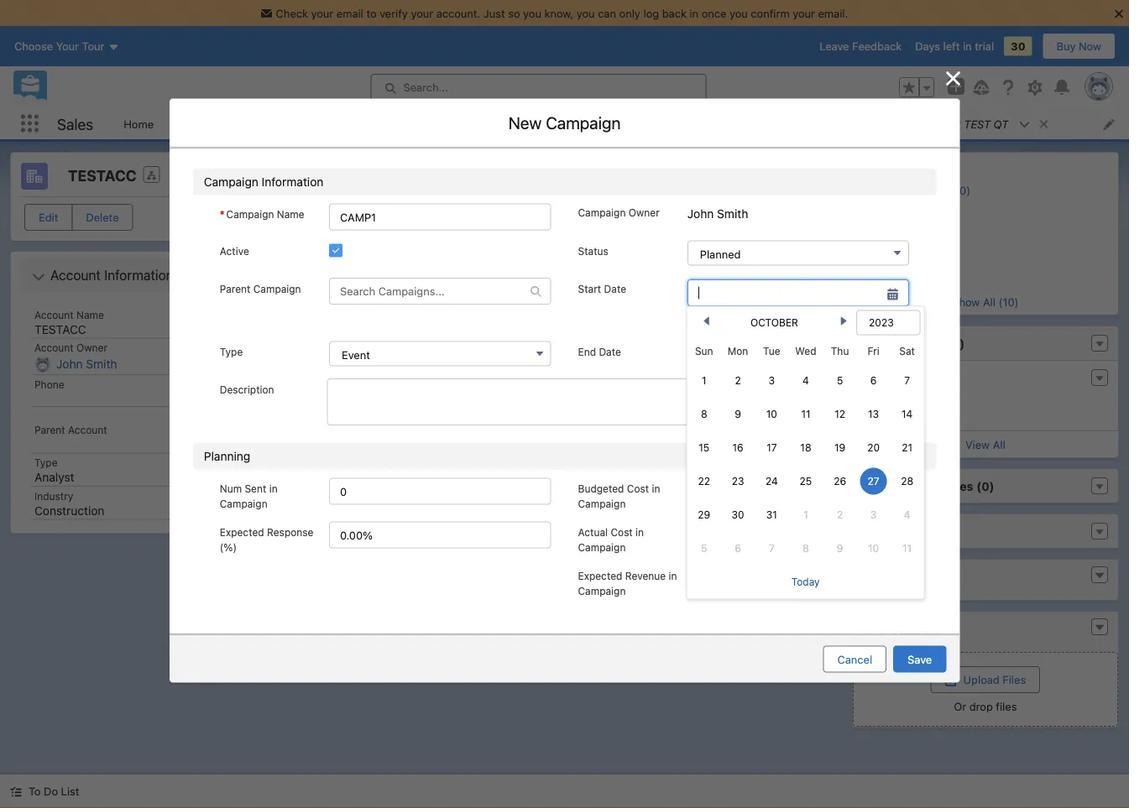 Task type: vqa. For each thing, say whether or not it's contained in the screenshot.
the leftmost 8
yes



Task type: describe. For each thing, give the bounding box(es) containing it.
end date
[[578, 346, 621, 358]]

contact for test contact title: email: phone:
[[895, 371, 946, 384]]

forecasts
[[623, 118, 672, 130]]

orders image for orders
[[309, 462, 329, 482]]

0 vertical spatial new
[[509, 113, 542, 132]]

27
[[868, 476, 880, 487]]

1 vertical spatial test contact link
[[865, 371, 946, 385]]

in right back
[[690, 7, 699, 19]]

1 vertical spatial 10
[[868, 543, 879, 555]]

parent for parent account
[[34, 424, 65, 436]]

title cell
[[688, 257, 789, 286]]

1 horizontal spatial 8
[[803, 543, 809, 555]]

End Date text field
[[688, 343, 910, 370]]

buy now button
[[1043, 33, 1116, 60]]

text default image inside 'account information' 'dropdown button'
[[32, 271, 45, 284]]

num
[[220, 483, 242, 495]]

opportunities (0) inside sales tab panel
[[339, 361, 441, 375]]

new for contracts (0)
[[782, 414, 805, 426]]

12
[[835, 409, 846, 420]]

account image
[[21, 163, 48, 190]]

orders
[[339, 465, 379, 479]]

sun
[[695, 346, 713, 357]]

leave feedback
[[820, 40, 902, 53]]

account information button
[[24, 262, 263, 289]]

left
[[943, 40, 960, 53]]

1 horizontal spatial john smith
[[688, 207, 748, 221]]

* for *
[[220, 209, 225, 221]]

0 horizontal spatial 5
[[701, 543, 707, 555]]

opportunities image for opportunities
[[863, 476, 883, 496]]

event
[[342, 348, 370, 361]]

wed
[[796, 346, 817, 357]]

leave
[[820, 40, 849, 53]]

3 your from the left
[[793, 7, 815, 19]]

0 horizontal spatial cancel
[[692, 447, 727, 460]]

phone:
[[863, 411, 898, 423]]

opportunities image
[[309, 358, 329, 378]]

start
[[578, 283, 601, 295]]

view all
[[966, 438, 1006, 451]]

fri
[[868, 346, 880, 357]]

22
[[698, 476, 710, 487]]

0 horizontal spatial 6
[[735, 543, 741, 555]]

test contact
[[378, 291, 459, 304]]

tue
[[763, 346, 781, 357]]

show all (10) link
[[952, 296, 1019, 308]]

active
[[220, 246, 249, 258]]

in for days left in trial
[[963, 40, 972, 53]]

new for orders (0)
[[782, 466, 805, 478]]

text default image inside files element
[[1094, 622, 1106, 634]]

phone
[[34, 379, 64, 390]]

list
[[61, 786, 79, 798]]

1 vertical spatial 9
[[837, 543, 843, 555]]

4 inside 4 cell
[[803, 375, 809, 387]]

description
[[220, 384, 274, 395]]

test contact element
[[853, 368, 1119, 425]]

1 horizontal spatial sales
[[456, 168, 491, 184]]

parent campaign
[[220, 283, 301, 295]]

today button
[[791, 569, 821, 596]]

account information
[[50, 267, 174, 283]]

0 vertical spatial sales
[[57, 115, 93, 133]]

0 horizontal spatial smith
[[86, 357, 117, 371]]

0 horizontal spatial files
[[893, 625, 920, 639]]

now
[[1079, 40, 1102, 53]]

campaign inside button
[[704, 215, 756, 227]]

show
[[952, 296, 980, 308]]

list item containing *
[[946, 108, 1057, 139]]

item
[[317, 234, 337, 246]]

0 vertical spatial 9
[[735, 409, 741, 420]]

1 vertical spatial 2
[[837, 509, 843, 521]]

activity
[[308, 168, 354, 184]]

cancel button for save button
[[823, 646, 887, 673]]

delete
[[86, 211, 119, 224]]

contact for test contact
[[408, 291, 459, 304]]

2 vertical spatial 1
[[804, 509, 808, 521]]

0 vertical spatial 11
[[801, 409, 811, 420]]

title:
[[863, 385, 888, 398]]

cases image
[[863, 521, 883, 542]]

0 vertical spatial 7
[[905, 375, 910, 387]]

calendar link
[[525, 108, 591, 139]]

Active checkbox
[[329, 244, 343, 258]]

•
[[340, 234, 345, 246]]

mon
[[728, 346, 748, 357]]

1 horizontal spatial 4
[[904, 509, 911, 521]]

forecasts link
[[613, 108, 683, 139]]

contacts image
[[863, 333, 883, 354]]

contracts image
[[309, 410, 329, 430]]

inverse image
[[943, 69, 963, 89]]

all for view
[[993, 438, 1006, 451]]

planning
[[204, 449, 250, 463]]

4 cell
[[789, 364, 823, 398]]

account for account information
[[50, 267, 101, 283]]

text default image inside to do list "button"
[[10, 786, 22, 798]]

test contact link inside "contacts" grid
[[378, 291, 459, 304]]

1 horizontal spatial files
[[1003, 674, 1026, 686]]

28
[[901, 476, 914, 487]]

qt
[[994, 118, 1009, 130]]

notes
[[893, 573, 927, 587]]

0 horizontal spatial 10
[[766, 409, 778, 420]]

20
[[868, 442, 880, 454]]

1 vertical spatial john smith
[[56, 357, 117, 371]]

(0) for account partner icon
[[393, 517, 410, 531]]

thu
[[831, 346, 849, 357]]

view all link
[[853, 431, 1119, 458]]

0 vertical spatial 30
[[1011, 40, 1026, 53]]

action cell
[[789, 257, 831, 286]]

campaign inside expected revenue in campaign
[[578, 586, 626, 597]]

31
[[766, 509, 777, 521]]

1 horizontal spatial 3
[[871, 509, 877, 521]]

0 vertical spatial 6
[[871, 375, 877, 387]]

expected response (%)
[[220, 527, 314, 554]]

contacts (1) link
[[883, 161, 945, 175]]

30 inside grid
[[732, 509, 744, 521]]

sales tab panel
[[298, 193, 831, 545]]

industry
[[34, 490, 73, 502]]

contacts grid
[[299, 257, 831, 310]]

calendar
[[535, 118, 581, 130]]

24
[[766, 476, 778, 487]]

owner for campaign owner
[[629, 207, 660, 219]]

campaign inside actual cost in campaign
[[578, 542, 626, 554]]

0 vertical spatial smith
[[717, 207, 748, 221]]

upload files
[[964, 674, 1026, 686]]

account owner
[[34, 342, 107, 354]]

0 horizontal spatial 7
[[769, 543, 775, 555]]

days left in trial
[[916, 40, 994, 53]]

orders (0)
[[339, 465, 400, 479]]

home link
[[114, 108, 164, 139]]

(0) for contracts icon
[[400, 413, 418, 427]]

partners (0)
[[339, 517, 410, 531]]

1 vertical spatial text default image
[[796, 386, 807, 398]]

17
[[767, 442, 777, 454]]

service link
[[612, 160, 658, 193]]

1 horizontal spatial opportunities
[[893, 479, 974, 493]]

so
[[508, 7, 520, 19]]

test for test contact
[[378, 291, 405, 304]]

test for test contact title: email: phone:
[[865, 371, 892, 384]]

1 vertical spatial testacc
[[34, 322, 86, 336]]

files element
[[852, 611, 1119, 729]]

(%)
[[220, 542, 237, 554]]

cases (0) link
[[883, 275, 932, 288]]

Expected Revenue in Campaign text field
[[688, 565, 910, 592]]

1 horizontal spatial john
[[688, 207, 714, 221]]

15
[[699, 442, 710, 454]]

files
[[996, 700, 1017, 713]]

1 horizontal spatial 1
[[702, 375, 707, 387]]

0 horizontal spatial 2
[[735, 375, 741, 387]]

2 your from the left
[[411, 7, 433, 19]]

marketing link
[[521, 160, 582, 193]]

in for actual cost in campaign
[[636, 527, 644, 539]]

Actual Cost in Campaign text field
[[688, 522, 910, 549]]

email
[[337, 7, 363, 19]]

or drop files
[[954, 700, 1017, 713]]

title
[[695, 264, 719, 277]]

(0) for opportunities icon
[[423, 361, 441, 375]]

test contact title: email: phone:
[[863, 371, 946, 423]]

budgeted
[[578, 483, 624, 495]]

marketing
[[521, 168, 582, 184]]

1 horizontal spatial 11
[[903, 543, 912, 555]]

actual
[[578, 527, 608, 539]]

campaign owner
[[578, 207, 660, 219]]

account up analyst
[[68, 424, 107, 436]]

0 horizontal spatial to
[[366, 7, 377, 19]]

27 cell
[[857, 465, 891, 498]]

campaign inside num sent in campaign
[[220, 498, 268, 510]]

account.
[[436, 7, 481, 19]]

activity link
[[308, 160, 354, 193]]

Description text field
[[327, 379, 910, 426]]

to inside button
[[691, 215, 701, 227]]

Num Sent in Campaign text field
[[329, 478, 551, 505]]

date for start date
[[604, 283, 626, 295]]

expected for expected revenue in campaign
[[578, 570, 623, 582]]



Task type: locate. For each thing, give the bounding box(es) containing it.
in
[[690, 7, 699, 19], [963, 40, 972, 53], [269, 483, 278, 495], [652, 483, 660, 495], [636, 527, 644, 539], [669, 570, 677, 582]]

cost inside budgeted cost in campaign
[[627, 483, 649, 495]]

30
[[1011, 40, 1026, 53], [732, 509, 744, 521]]

a
[[551, 305, 560, 325]]

0 vertical spatial name
[[277, 209, 305, 221]]

* test qt
[[956, 118, 1009, 130]]

1 vertical spatial to
[[691, 215, 701, 227]]

3 you from the left
[[730, 7, 748, 19]]

add
[[668, 215, 688, 227]]

opportunities (0) up contracts (0)
[[339, 361, 441, 375]]

owner up the john smith link
[[76, 342, 107, 354]]

0 horizontal spatial type
[[34, 457, 58, 469]]

test contact link down name cell
[[378, 291, 459, 304]]

new button
[[769, 407, 819, 432], [769, 459, 819, 485]]

date right end
[[599, 346, 621, 358]]

0 vertical spatial test contact link
[[378, 291, 459, 304]]

parent for parent campaign
[[220, 283, 251, 295]]

0 horizontal spatial contact
[[408, 291, 459, 304]]

expected down actual cost in campaign
[[578, 570, 623, 582]]

response
[[267, 527, 314, 539]]

1 horizontal spatial smith
[[717, 207, 748, 221]]

(0) down test contact
[[423, 361, 441, 375]]

in left 22
[[652, 483, 660, 495]]

campaign
[[546, 113, 621, 132], [204, 175, 259, 189], [578, 207, 626, 219], [226, 209, 274, 221], [704, 215, 756, 227], [253, 283, 301, 295], [564, 305, 639, 325], [320, 361, 371, 374], [220, 498, 268, 510], [578, 498, 626, 510], [578, 542, 626, 554], [578, 586, 626, 597]]

6 up email:
[[871, 375, 877, 387]]

2 down 26
[[837, 509, 843, 521]]

contacts for contacts
[[339, 211, 392, 224]]

actual cost in campaign
[[578, 527, 644, 554]]

* inside list item
[[956, 118, 961, 130]]

cases link
[[893, 524, 953, 539]]

construction
[[34, 504, 105, 518]]

1 horizontal spatial parent
[[220, 283, 251, 295]]

1 vertical spatial contacts
[[893, 337, 946, 350]]

new button for contracts (0)
[[769, 407, 819, 432]]

expected for expected response (%)
[[220, 527, 264, 539]]

contact down sat
[[895, 371, 946, 384]]

tab list containing activity
[[298, 160, 831, 193]]

expected inside expected revenue in campaign
[[578, 570, 623, 582]]

1 horizontal spatial test contact link
[[865, 371, 946, 385]]

0 horizontal spatial 30
[[732, 509, 744, 521]]

2 horizontal spatial you
[[730, 7, 748, 19]]

contacts (1)
[[883, 161, 945, 174]]

None text field
[[329, 204, 551, 231]]

in inside actual cost in campaign
[[636, 527, 644, 539]]

1 vertical spatial owner
[[76, 342, 107, 354]]

information for campaign information
[[262, 175, 324, 189]]

9
[[735, 409, 741, 420], [837, 543, 843, 555]]

0 vertical spatial 4
[[803, 375, 809, 387]]

in for num sent in campaign
[[269, 483, 278, 495]]

8 up expected revenue in campaign text field
[[803, 543, 809, 555]]

search...
[[403, 81, 448, 94]]

edit button
[[24, 204, 73, 231]]

30 right trial
[[1011, 40, 1026, 53]]

1 new button from the top
[[769, 407, 819, 432]]

1 vertical spatial 7
[[769, 543, 775, 555]]

to right 'email'
[[366, 7, 377, 19]]

email cell
[[587, 257, 688, 286]]

account for account owner
[[34, 342, 74, 354]]

2 down mon
[[735, 375, 741, 387]]

0 vertical spatial test
[[964, 118, 991, 130]]

1 vertical spatial opportunities (0)
[[893, 479, 995, 493]]

16
[[733, 442, 744, 454]]

Expected Response (%) text field
[[329, 522, 551, 549]]

1 horizontal spatial 6
[[871, 375, 877, 387]]

8 up 15
[[701, 409, 708, 420]]

(0) up save
[[924, 625, 941, 639]]

home
[[124, 118, 154, 130]]

4 up cases
[[904, 509, 911, 521]]

edit
[[39, 211, 58, 224]]

name for campaign name
[[277, 209, 305, 221]]

0 vertical spatial cancel
[[692, 447, 727, 460]]

check
[[276, 7, 308, 19]]

0 vertical spatial opportunities (0)
[[339, 361, 441, 375]]

1 up the actual cost in campaign text field
[[804, 509, 808, 521]]

contacts up •
[[339, 211, 392, 224]]

add to campaign
[[668, 215, 756, 227]]

new campaign
[[509, 113, 621, 132]]

9 up 16
[[735, 409, 741, 420]]

(0) right the partners
[[393, 517, 410, 531]]

1 vertical spatial *
[[220, 209, 225, 221]]

1 vertical spatial john
[[56, 357, 83, 371]]

0 vertical spatial cost
[[627, 483, 649, 495]]

opportunities up contracts (0)
[[339, 361, 420, 375]]

1 list item from the left
[[164, 108, 236, 139]]

cost right actual
[[611, 527, 633, 539]]

0 vertical spatial 2
[[735, 375, 741, 387]]

orders image for orders (0)
[[863, 229, 875, 241]]

files up files
[[1003, 674, 1026, 686]]

18
[[801, 442, 812, 454]]

cases
[[893, 525, 929, 538]]

contacts (1)
[[893, 337, 965, 350]]

phone cell
[[486, 257, 587, 286]]

0 horizontal spatial 1
[[309, 234, 314, 246]]

11 up 18
[[801, 409, 811, 420]]

new up 18
[[782, 414, 805, 426]]

contact inside test contact link
[[408, 291, 459, 304]]

new down the next
[[782, 466, 805, 478]]

owner for account owner
[[76, 342, 107, 354]]

opportunities inside sales tab panel
[[339, 361, 420, 375]]

cases image
[[863, 275, 875, 286]]

10 down cases icon
[[868, 543, 879, 555]]

cancel
[[692, 447, 727, 460], [838, 653, 873, 666]]

information down delete
[[104, 267, 174, 283]]

4 down 'end date' text field
[[803, 375, 809, 387]]

just
[[484, 7, 505, 19]]

1 horizontal spatial contact
[[895, 371, 946, 384]]

2 horizontal spatial 1
[[804, 509, 808, 521]]

1 vertical spatial 11
[[903, 543, 912, 555]]

row number cell
[[299, 257, 343, 286]]

2 new button from the top
[[769, 459, 819, 485]]

cancel button for the next button
[[678, 440, 741, 467]]

1 vertical spatial orders image
[[309, 462, 329, 482]]

only
[[619, 7, 641, 19]]

cancel left save
[[838, 653, 873, 666]]

event button
[[329, 341, 551, 366]]

contacts image
[[863, 161, 875, 173]]

2 vertical spatial new
[[782, 466, 805, 478]]

orders image
[[863, 229, 875, 241], [309, 462, 329, 482]]

edit parent account image
[[240, 438, 252, 450]]

campaign inside budgeted cost in campaign
[[578, 498, 626, 510]]

contacts link
[[339, 210, 414, 225]]

test inside "contacts" grid
[[378, 291, 405, 304]]

8
[[701, 409, 708, 420], [803, 543, 809, 555]]

(0) for orders image within the sales tab panel
[[383, 465, 400, 479]]

0 vertical spatial date
[[604, 283, 626, 295]]

6 down 23
[[735, 543, 741, 555]]

check your email to verify your account. just so you know, you can only log back in once you confirm your email.
[[276, 7, 848, 19]]

contacts status
[[309, 234, 348, 246]]

1 inside sales tab panel
[[309, 234, 314, 246]]

5 down thu
[[837, 375, 843, 387]]

test inside list item
[[964, 118, 991, 130]]

you right the "once"
[[730, 7, 748, 19]]

account inside 'dropdown button'
[[50, 267, 101, 283]]

sales left home
[[57, 115, 93, 133]]

days
[[916, 40, 940, 53]]

9 up expected revenue in campaign text field
[[837, 543, 843, 555]]

(0)
[[423, 361, 441, 375], [400, 413, 418, 427], [383, 465, 400, 479], [977, 479, 995, 493], [393, 517, 410, 531], [924, 625, 941, 639]]

choose
[[491, 305, 547, 325]]

0 vertical spatial 5
[[837, 375, 843, 387]]

2
[[735, 375, 741, 387], [837, 509, 843, 521]]

1 vertical spatial 8
[[803, 543, 809, 555]]

sales
[[57, 115, 93, 133], [456, 168, 491, 184]]

2 list item from the left
[[946, 108, 1057, 139]]

information up campaign name
[[262, 175, 324, 189]]

0 horizontal spatial contacts
[[339, 211, 392, 224]]

opportunities image for opportunities (0)
[[863, 184, 875, 196]]

information
[[262, 175, 324, 189], [104, 267, 174, 283]]

1 horizontal spatial 2
[[837, 509, 843, 521]]

(0) right contracts
[[400, 413, 418, 427]]

* left qt
[[956, 118, 961, 130]]

1 horizontal spatial 30
[[1011, 40, 1026, 53]]

text default image inside list item
[[1038, 118, 1050, 130]]

do
[[44, 786, 58, 798]]

all right the view on the bottom of page
[[993, 438, 1006, 451]]

test down name cell
[[378, 291, 405, 304]]

1 horizontal spatial *
[[956, 118, 961, 130]]

2 horizontal spatial your
[[793, 7, 815, 19]]

1 horizontal spatial text default image
[[796, 386, 807, 398]]

parent down phone
[[34, 424, 65, 436]]

details link
[[384, 160, 425, 193]]

cell
[[343, 257, 370, 286], [486, 286, 587, 309], [587, 286, 688, 309], [688, 286, 789, 309]]

opportunities (0) link
[[883, 184, 971, 197]]

0 horizontal spatial 11
[[801, 409, 811, 420]]

cancel up 22
[[692, 447, 727, 460]]

in down budgeted cost in campaign
[[636, 527, 644, 539]]

2 opportunities image from the top
[[863, 476, 883, 496]]

2 horizontal spatial test
[[964, 118, 991, 130]]

buy now
[[1057, 40, 1102, 53]]

list containing home
[[114, 108, 1129, 139]]

1 vertical spatial contact
[[895, 371, 946, 384]]

in for expected revenue in campaign
[[669, 570, 677, 582]]

0 vertical spatial john smith
[[688, 207, 748, 221]]

2 you from the left
[[577, 7, 595, 19]]

name for account name
[[76, 309, 104, 321]]

budgeted cost in campaign
[[578, 483, 660, 510]]

1 horizontal spatial opportunities (0)
[[893, 479, 995, 493]]

expected inside the expected response (%)
[[220, 527, 264, 539]]

account up account name
[[50, 267, 101, 283]]

account partner image
[[309, 514, 329, 534]]

testacc down account name
[[34, 322, 86, 336]]

contacts for contacts (1)
[[893, 337, 946, 350]]

cases (0)
[[883, 275, 932, 287]]

list item
[[164, 108, 236, 139], [946, 108, 1057, 139]]

in inside budgeted cost in campaign
[[652, 483, 660, 495]]

to right add
[[691, 215, 701, 227]]

0 horizontal spatial expected
[[220, 527, 264, 539]]

Budgeted Cost in Campaign text field
[[688, 478, 910, 505]]

0 vertical spatial files
[[893, 625, 920, 639]]

(10)
[[999, 296, 1019, 308]]

group
[[899, 77, 935, 97]]

next
[[769, 447, 792, 460]]

to do list
[[29, 786, 79, 798]]

john down account owner
[[56, 357, 83, 371]]

type
[[220, 346, 243, 358], [34, 457, 58, 469]]

14
[[902, 409, 913, 420]]

opportunities image down contacts image
[[863, 184, 875, 196]]

contracts (0)
[[339, 413, 418, 427]]

expected up (%)
[[220, 527, 264, 539]]

new button for orders (0)
[[769, 459, 819, 485]]

smith down account owner
[[86, 357, 117, 371]]

0 horizontal spatial list item
[[164, 108, 236, 139]]

name down campaign information
[[277, 209, 305, 221]]

1 horizontal spatial 9
[[837, 543, 843, 555]]

0 horizontal spatial owner
[[76, 342, 107, 354]]

1 horizontal spatial contacts
[[893, 337, 946, 350]]

john smith down account owner
[[56, 357, 117, 371]]

4
[[803, 375, 809, 387], [904, 509, 911, 521]]

smith up planned
[[717, 207, 748, 221]]

21
[[902, 442, 913, 454]]

30 down 23
[[732, 509, 744, 521]]

test left qt
[[964, 118, 991, 130]]

account for account name
[[34, 309, 74, 321]]

cost for budgeted
[[627, 483, 649, 495]]

grid containing sun
[[688, 339, 924, 599]]

information for account information
[[104, 267, 174, 283]]

test
[[964, 118, 991, 130], [378, 291, 405, 304], [865, 371, 892, 384]]

0 vertical spatial orders image
[[863, 229, 875, 241]]

in right the revenue
[[669, 570, 677, 582]]

october
[[751, 317, 798, 329]]

email:
[[863, 398, 893, 411]]

drop
[[970, 700, 993, 713]]

name cell
[[370, 257, 486, 286]]

opportunities down the 21
[[893, 479, 974, 493]]

(0) down view all
[[977, 479, 995, 493]]

0 vertical spatial 3
[[769, 375, 775, 387]]

1 your from the left
[[311, 7, 334, 19]]

you left can
[[577, 7, 595, 19]]

edit type image
[[240, 472, 252, 483]]

test contact link down sat
[[865, 371, 946, 385]]

orders image inside sales tab panel
[[309, 462, 329, 482]]

1 horizontal spatial information
[[262, 175, 324, 189]]

delete button
[[72, 204, 133, 231]]

0 vertical spatial opportunities image
[[863, 184, 875, 196]]

name
[[277, 209, 305, 221], [76, 309, 104, 321]]

1 you from the left
[[523, 7, 542, 19]]

contacts inside sales tab panel
[[339, 211, 392, 224]]

your left email.
[[793, 7, 815, 19]]

contact inside test contact title: email: phone:
[[895, 371, 946, 384]]

0 horizontal spatial opportunities (0)
[[339, 361, 441, 375]]

contact down name cell
[[408, 291, 459, 304]]

0 vertical spatial testacc
[[68, 167, 137, 185]]

in for budgeted cost in campaign
[[652, 483, 660, 495]]

1 vertical spatial opportunities image
[[863, 476, 883, 496]]

orders image left orders (0)
[[863, 229, 875, 241]]

Parent Campaign text field
[[330, 279, 530, 304]]

0 vertical spatial *
[[956, 118, 961, 130]]

information inside 'dropdown button'
[[104, 267, 174, 283]]

1 vertical spatial 30
[[732, 509, 744, 521]]

tab list
[[298, 160, 831, 193]]

john up planned
[[688, 207, 714, 221]]

your right verify
[[411, 7, 433, 19]]

Start Date text field
[[688, 280, 910, 307]]

0 horizontal spatial john
[[56, 357, 83, 371]]

opportunities image right 26
[[863, 476, 883, 496]]

0 horizontal spatial test
[[378, 291, 405, 304]]

new down search... button
[[509, 113, 542, 132]]

account down account name
[[34, 342, 74, 354]]

11 down cases
[[903, 543, 912, 555]]

0 horizontal spatial text default image
[[32, 271, 45, 284]]

trial
[[975, 40, 994, 53]]

all for show
[[983, 296, 996, 308]]

1 opportunities image from the top
[[863, 184, 875, 196]]

in right sent
[[269, 483, 278, 495]]

0 horizontal spatial 4
[[803, 375, 809, 387]]

john smith up planned
[[688, 207, 748, 221]]

0 vertical spatial all
[[983, 296, 996, 308]]

files up save button
[[893, 625, 920, 639]]

planned button
[[688, 241, 910, 266]]

opportunities (0) up cases link on the bottom
[[893, 479, 995, 493]]

type up analyst
[[34, 457, 58, 469]]

10 up 17
[[766, 409, 778, 420]]

0 vertical spatial 10
[[766, 409, 778, 420]]

1 left 'item' at the left top of page
[[309, 234, 314, 246]]

1 horizontal spatial type
[[220, 346, 243, 358]]

1 vertical spatial all
[[993, 438, 1006, 451]]

in inside num sent in campaign
[[269, 483, 278, 495]]

(0) inside files element
[[924, 625, 941, 639]]

0 vertical spatial to
[[366, 7, 377, 19]]

1 horizontal spatial orders image
[[863, 229, 875, 241]]

calendar list item
[[525, 108, 613, 139]]

cancel button up 22
[[678, 440, 741, 467]]

parent down the active
[[220, 283, 251, 295]]

text default image
[[32, 271, 45, 284], [796, 386, 807, 398], [1094, 622, 1106, 634]]

0 horizontal spatial information
[[104, 267, 174, 283]]

date right start
[[604, 283, 626, 295]]

you right so
[[523, 7, 542, 19]]

grid
[[688, 339, 924, 599]]

date for end date
[[599, 346, 621, 358]]

0 vertical spatial contact
[[408, 291, 459, 304]]

title button
[[688, 257, 789, 284]]

contracts
[[339, 413, 397, 427]]

1 vertical spatial type
[[34, 457, 58, 469]]

orders image left orders
[[309, 462, 329, 482]]

to
[[29, 786, 41, 798]]

cost
[[627, 483, 649, 495], [611, 527, 633, 539]]

test up title: at the right top of the page
[[865, 371, 892, 384]]

action image
[[789, 257, 831, 284]]

buy
[[1057, 40, 1076, 53]]

1 vertical spatial files
[[1003, 674, 1026, 686]]

choose a campaign
[[491, 305, 639, 325]]

all left the (10)
[[983, 296, 996, 308]]

parent account
[[34, 424, 107, 436]]

in right left at top
[[963, 40, 972, 53]]

num sent in campaign
[[220, 483, 278, 510]]

orders (0)
[[883, 229, 936, 242]]

cancel button left save
[[823, 646, 887, 673]]

0 horizontal spatial 9
[[735, 409, 741, 420]]

cost inside actual cost in campaign
[[611, 527, 633, 539]]

text default image
[[1038, 118, 1050, 130], [530, 286, 542, 298], [1094, 570, 1106, 582], [10, 786, 22, 798]]

opportunities image
[[863, 184, 875, 196], [863, 476, 883, 496]]

john
[[688, 207, 714, 221], [56, 357, 83, 371]]

testacc up delete button
[[68, 167, 137, 185]]

1 vertical spatial 4
[[904, 509, 911, 521]]

owner left add
[[629, 207, 660, 219]]

13
[[868, 409, 879, 420]]

notes link
[[893, 573, 952, 588]]

1 horizontal spatial name
[[277, 209, 305, 221]]

log
[[644, 7, 659, 19]]

* for * test qt
[[956, 118, 961, 130]]

list item down inverse image
[[946, 108, 1057, 139]]

inverse image
[[817, 261, 837, 281]]

1 vertical spatial test
[[378, 291, 405, 304]]

you
[[523, 7, 542, 19], [577, 7, 595, 19], [730, 7, 748, 19]]

edit phone image
[[240, 393, 252, 405]]

1 down sun at the top of page
[[702, 375, 707, 387]]

edit industry image
[[240, 505, 252, 516]]

0 vertical spatial expected
[[220, 527, 264, 539]]

contacts left (1)
[[893, 337, 946, 350]]

list
[[114, 108, 1129, 139]]

row number image
[[299, 257, 343, 284]]

cost for actual
[[611, 527, 633, 539]]

3 down tue
[[769, 375, 775, 387]]

1 vertical spatial cancel
[[838, 653, 873, 666]]

cost right budgeted
[[627, 483, 649, 495]]

type up description
[[220, 346, 243, 358]]

7 down sat
[[905, 375, 910, 387]]

1 horizontal spatial to
[[691, 215, 701, 227]]

1 vertical spatial cost
[[611, 527, 633, 539]]

save
[[908, 653, 932, 666]]

1 horizontal spatial cancel
[[838, 653, 873, 666]]

26
[[834, 476, 846, 487]]

test inside test contact title: email: phone:
[[865, 371, 892, 384]]

1 vertical spatial smith
[[86, 357, 117, 371]]

campaign information
[[204, 175, 324, 189]]

0 vertical spatial contacts
[[339, 211, 392, 224]]

3 up cases icon
[[871, 509, 877, 521]]

(0) right orders
[[383, 465, 400, 479]]

today
[[792, 576, 820, 588]]

in inside expected revenue in campaign
[[669, 570, 677, 582]]

0 vertical spatial 8
[[701, 409, 708, 420]]

upload
[[964, 674, 1000, 686]]

* up the active
[[220, 209, 225, 221]]

view
[[966, 438, 990, 451]]

campaign name
[[226, 209, 305, 221]]



